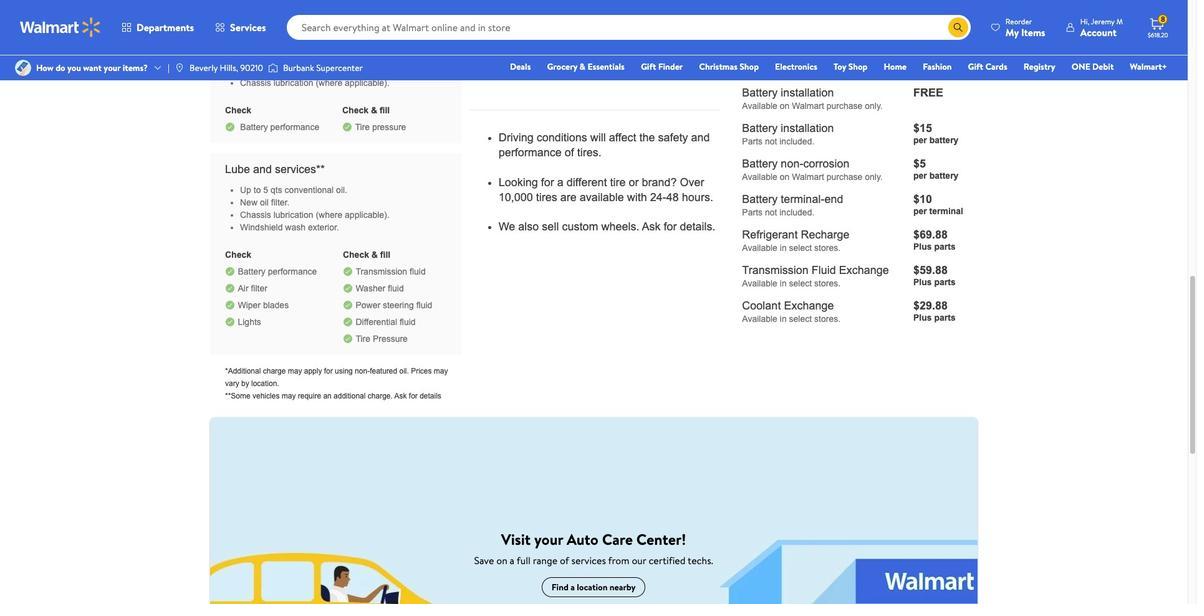 Task type: locate. For each thing, give the bounding box(es) containing it.
finder
[[658, 60, 683, 73]]

full
[[517, 554, 531, 568]]

one
[[1072, 60, 1091, 73]]

a right on
[[510, 554, 515, 568]]

visit your auto care center! save on a full range of services from our certified techs.
[[474, 529, 713, 568]]

0 horizontal spatial  image
[[15, 60, 31, 76]]

christmas
[[699, 60, 738, 73]]

toy
[[834, 60, 846, 73]]

Walmart Site-Wide search field
[[287, 15, 971, 40]]

2 gift from the left
[[968, 60, 983, 73]]

find a location nearby link
[[542, 578, 646, 598]]

1 vertical spatial a
[[571, 582, 575, 594]]

electronics
[[775, 60, 818, 73]]

deals
[[510, 60, 531, 73]]

christmas shop link
[[694, 60, 765, 74]]

our
[[632, 554, 646, 568]]

cards
[[986, 60, 1008, 73]]

nearby
[[610, 582, 636, 594]]

hills,
[[220, 62, 238, 74]]

grocery
[[547, 60, 578, 73]]

your
[[104, 62, 121, 74], [534, 529, 563, 551]]

1 vertical spatial your
[[534, 529, 563, 551]]

0 vertical spatial your
[[104, 62, 121, 74]]

items?
[[123, 62, 148, 74]]

find
[[552, 582, 569, 594]]

 image
[[268, 62, 278, 74]]

debit
[[1093, 60, 1114, 73]]

0 horizontal spatial a
[[510, 554, 515, 568]]

 image right |
[[175, 63, 184, 73]]

0 vertical spatial a
[[510, 554, 515, 568]]

want
[[83, 62, 102, 74]]

departments button
[[111, 12, 205, 42]]

range
[[533, 554, 558, 568]]

location
[[577, 582, 608, 594]]

0 horizontal spatial your
[[104, 62, 121, 74]]

2 shop from the left
[[849, 60, 868, 73]]

departments
[[137, 21, 194, 34]]

auto
[[567, 529, 599, 551]]

grocery & essentials link
[[542, 60, 630, 74]]

 image
[[15, 60, 31, 76], [175, 63, 184, 73]]

gift left cards
[[968, 60, 983, 73]]

hi, jeremy m account
[[1081, 16, 1123, 39]]

shop right the christmas
[[740, 60, 759, 73]]

your up range
[[534, 529, 563, 551]]

1 gift from the left
[[641, 60, 656, 73]]

burbank supercenter
[[283, 62, 363, 74]]

walmart+
[[1130, 60, 1167, 73]]

gift
[[641, 60, 656, 73], [968, 60, 983, 73]]

1 horizontal spatial your
[[534, 529, 563, 551]]

how
[[36, 62, 54, 74]]

burbank
[[283, 62, 314, 74]]

registry
[[1024, 60, 1056, 73]]

a right the "find"
[[571, 582, 575, 594]]

on
[[497, 554, 508, 568]]

certified
[[649, 554, 686, 568]]

christmas shop
[[699, 60, 759, 73]]

electronics link
[[770, 60, 823, 74]]

gift left the finder at the right top
[[641, 60, 656, 73]]

1 horizontal spatial gift
[[968, 60, 983, 73]]

how do you want your items?
[[36, 62, 148, 74]]

1 horizontal spatial  image
[[175, 63, 184, 73]]

0 horizontal spatial gift
[[641, 60, 656, 73]]

shop right the toy
[[849, 60, 868, 73]]

0 horizontal spatial shop
[[740, 60, 759, 73]]

1 shop from the left
[[740, 60, 759, 73]]

gift finder
[[641, 60, 683, 73]]

reorder my items
[[1006, 16, 1046, 39]]

a
[[510, 554, 515, 568], [571, 582, 575, 594]]

one debit
[[1072, 60, 1114, 73]]

 image left how
[[15, 60, 31, 76]]

supercenter
[[316, 62, 363, 74]]

one debit link
[[1066, 60, 1120, 74]]

jeremy
[[1091, 16, 1115, 27]]

1 horizontal spatial shop
[[849, 60, 868, 73]]

shop
[[740, 60, 759, 73], [849, 60, 868, 73]]

your right want
[[104, 62, 121, 74]]



Task type: vqa. For each thing, say whether or not it's contained in the screenshot.
Hybrids Link
no



Task type: describe. For each thing, give the bounding box(es) containing it.
8 $618.20
[[1148, 14, 1168, 39]]

you
[[67, 62, 81, 74]]

account
[[1081, 25, 1117, 39]]

&
[[580, 60, 586, 73]]

beverly
[[189, 62, 218, 74]]

services
[[230, 21, 266, 34]]

gift cards
[[968, 60, 1008, 73]]

1 horizontal spatial a
[[571, 582, 575, 594]]

90210
[[240, 62, 263, 74]]

visit
[[501, 529, 531, 551]]

fashion link
[[917, 60, 958, 74]]

center!
[[637, 529, 686, 551]]

shop for christmas shop
[[740, 60, 759, 73]]

m
[[1117, 16, 1123, 27]]

essentials
[[588, 60, 625, 73]]

deals link
[[505, 60, 537, 74]]

beverly hills, 90210
[[189, 62, 263, 74]]

grocery & essentials
[[547, 60, 625, 73]]

$618.20
[[1148, 31, 1168, 39]]

fashion
[[923, 60, 952, 73]]

walmart image
[[20, 17, 101, 37]]

a inside visit your auto care center! save on a full range of services from our certified techs.
[[510, 554, 515, 568]]

from
[[608, 554, 630, 568]]

registry link
[[1018, 60, 1061, 74]]

search icon image
[[953, 22, 963, 32]]

care
[[602, 529, 633, 551]]

gift for gift finder
[[641, 60, 656, 73]]

services
[[572, 554, 606, 568]]

home
[[884, 60, 907, 73]]

toy shop link
[[828, 60, 873, 74]]

 image for beverly
[[175, 63, 184, 73]]

|
[[168, 62, 170, 74]]

8
[[1161, 14, 1165, 24]]

find a location nearby
[[552, 582, 636, 594]]

gift cards link
[[963, 60, 1013, 74]]

do
[[56, 62, 65, 74]]

gift finder link
[[635, 60, 689, 74]]

techs.
[[688, 554, 713, 568]]

home link
[[878, 60, 912, 74]]

 image for how
[[15, 60, 31, 76]]

items
[[1021, 25, 1046, 39]]

services button
[[205, 12, 277, 42]]

hi,
[[1081, 16, 1090, 27]]

my
[[1006, 25, 1019, 39]]

shop for toy shop
[[849, 60, 868, 73]]

gift for gift cards
[[968, 60, 983, 73]]

of
[[560, 554, 569, 568]]

Search search field
[[287, 15, 971, 40]]

your inside visit your auto care center! save on a full range of services from our certified techs.
[[534, 529, 563, 551]]

reorder
[[1006, 16, 1032, 27]]

save
[[474, 554, 494, 568]]

walmart+ link
[[1125, 60, 1173, 74]]

toy shop
[[834, 60, 868, 73]]



